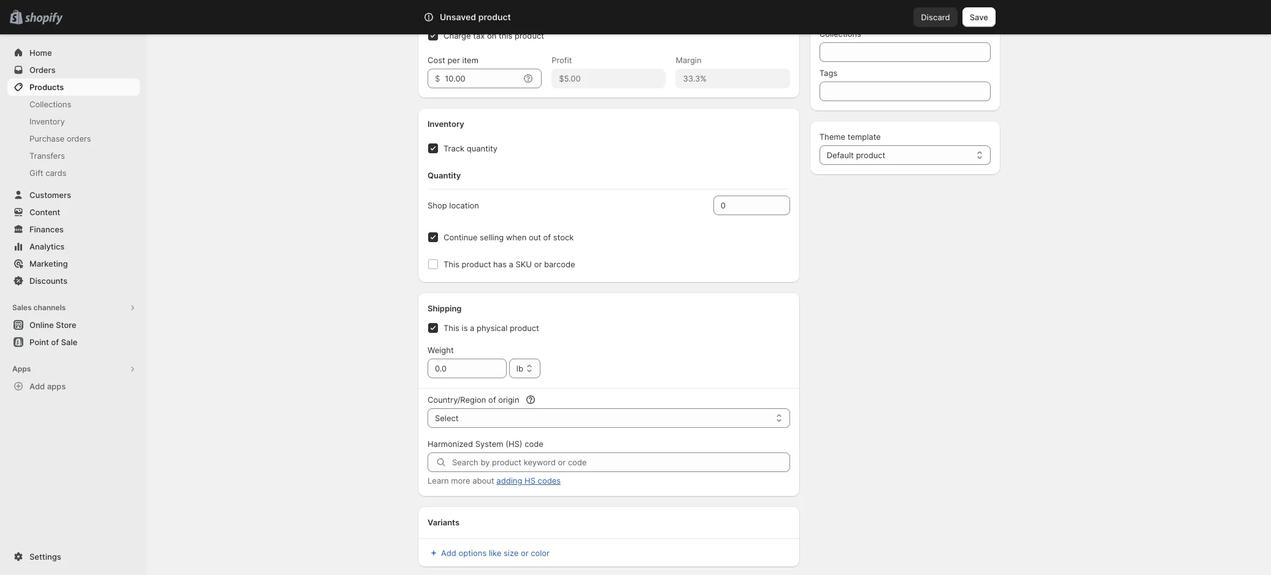 Task type: describe. For each thing, give the bounding box(es) containing it.
unsaved
[[440, 12, 476, 22]]

this product has a sku or barcode
[[444, 260, 575, 269]]

codes
[[538, 476, 561, 486]]

charge
[[444, 31, 471, 41]]

gift cards link
[[7, 164, 140, 182]]

this for this product has a sku or barcode
[[444, 260, 460, 269]]

shipping
[[428, 304, 462, 314]]

discounts
[[29, 276, 68, 286]]

Harmonized System (HS) code text field
[[452, 453, 790, 473]]

finances link
[[7, 221, 140, 238]]

discard button
[[914, 7, 958, 27]]

harmonized system (hs) code
[[428, 439, 544, 449]]

1 horizontal spatial inventory
[[428, 119, 464, 129]]

0 horizontal spatial inventory
[[29, 117, 65, 126]]

system
[[475, 439, 504, 449]]

product right this
[[515, 31, 544, 41]]

point of sale link
[[7, 334, 140, 351]]

analytics
[[29, 242, 65, 252]]

lb
[[517, 364, 524, 374]]

country/region
[[428, 395, 486, 405]]

code
[[525, 439, 544, 449]]

cards
[[46, 168, 66, 178]]

product for default product
[[856, 150, 886, 160]]

products link
[[7, 79, 140, 96]]

point of sale
[[29, 338, 77, 347]]

1 horizontal spatial or
[[534, 260, 542, 269]]

tax
[[473, 31, 485, 41]]

(hs)
[[506, 439, 523, 449]]

hs
[[525, 476, 536, 486]]

content link
[[7, 204, 140, 221]]

selling
[[480, 233, 504, 242]]

1 vertical spatial a
[[470, 323, 475, 333]]

apps button
[[7, 361, 140, 378]]

continue selling when out of stock
[[444, 233, 574, 242]]

default
[[827, 150, 854, 160]]

$
[[435, 74, 440, 83]]

discounts link
[[7, 273, 140, 290]]

per
[[448, 55, 460, 65]]

quantity
[[428, 171, 461, 180]]

online store button
[[0, 317, 147, 334]]

add for add options like size or color
[[441, 549, 457, 559]]

this for this is a physical product
[[444, 323, 460, 333]]

more
[[451, 476, 471, 486]]

point
[[29, 338, 49, 347]]

country/region of origin
[[428, 395, 520, 405]]

select
[[435, 414, 459, 424]]

physical
[[477, 323, 508, 333]]

add apps button
[[7, 378, 140, 395]]

save button
[[963, 7, 996, 27]]

add for add apps
[[29, 382, 45, 392]]

channels
[[33, 303, 66, 312]]

purchase orders
[[29, 134, 91, 144]]

home link
[[7, 44, 140, 61]]

analytics link
[[7, 238, 140, 255]]

home
[[29, 48, 52, 58]]

collections link
[[7, 96, 140, 113]]

finances
[[29, 225, 64, 234]]

shop
[[428, 201, 447, 211]]

learn more about adding hs codes
[[428, 476, 561, 486]]

has
[[494, 260, 507, 269]]

variants
[[428, 518, 460, 528]]

track quantity
[[444, 144, 498, 153]]

products
[[29, 82, 64, 92]]

customers link
[[7, 187, 140, 204]]

Profit text field
[[552, 69, 666, 88]]

profit
[[552, 55, 572, 65]]

barcode
[[544, 260, 575, 269]]

content
[[29, 207, 60, 217]]

continue
[[444, 233, 478, 242]]

save
[[970, 12, 989, 22]]

of for country/region of origin
[[489, 395, 496, 405]]

this is a physical product
[[444, 323, 539, 333]]

learn
[[428, 476, 449, 486]]

Cost per item text field
[[445, 69, 520, 88]]

about
[[473, 476, 495, 486]]

stock
[[553, 233, 574, 242]]

sales channels button
[[7, 300, 140, 317]]

search button
[[458, 7, 814, 27]]

adding
[[497, 476, 523, 486]]



Task type: locate. For each thing, give the bounding box(es) containing it.
0 horizontal spatial add
[[29, 382, 45, 392]]

or right size
[[521, 549, 529, 559]]

tags
[[820, 68, 838, 78]]

theme template
[[820, 132, 881, 142]]

sales channels
[[12, 303, 66, 312]]

of inside button
[[51, 338, 59, 347]]

1 vertical spatial or
[[521, 549, 529, 559]]

0 horizontal spatial collections
[[29, 99, 71, 109]]

settings link
[[7, 549, 140, 566]]

online
[[29, 320, 54, 330]]

1 this from the top
[[444, 260, 460, 269]]

2 this from the top
[[444, 323, 460, 333]]

add
[[29, 382, 45, 392], [441, 549, 457, 559]]

item
[[462, 55, 479, 65]]

or right sku
[[534, 260, 542, 269]]

orders
[[29, 65, 56, 75]]

2 vertical spatial of
[[489, 395, 496, 405]]

margin
[[676, 55, 702, 65]]

add apps
[[29, 382, 66, 392]]

Margin text field
[[676, 69, 790, 88]]

this left "is"
[[444, 323, 460, 333]]

this
[[499, 31, 513, 41]]

Weight text field
[[428, 359, 507, 379]]

of left the sale
[[51, 338, 59, 347]]

default product
[[827, 150, 886, 160]]

0 horizontal spatial a
[[470, 323, 475, 333]]

theme
[[820, 132, 846, 142]]

0 vertical spatial add
[[29, 382, 45, 392]]

out
[[529, 233, 541, 242]]

is
[[462, 323, 468, 333]]

this down continue
[[444, 260, 460, 269]]

collections down products
[[29, 99, 71, 109]]

cost per item
[[428, 55, 479, 65]]

gift cards
[[29, 168, 66, 178]]

settings
[[29, 552, 61, 562]]

0 vertical spatial collections
[[820, 29, 862, 39]]

product for unsaved product
[[479, 12, 511, 22]]

Tags text field
[[820, 82, 991, 101]]

collections up tags
[[820, 29, 862, 39]]

1 horizontal spatial a
[[509, 260, 514, 269]]

0 vertical spatial of
[[544, 233, 551, 242]]

purchase orders link
[[7, 130, 140, 147]]

weight
[[428, 346, 454, 355]]

1 vertical spatial add
[[441, 549, 457, 559]]

0 vertical spatial a
[[509, 260, 514, 269]]

sales
[[12, 303, 32, 312]]

add left options
[[441, 549, 457, 559]]

0 vertical spatial or
[[534, 260, 542, 269]]

track
[[444, 144, 465, 153]]

1 horizontal spatial collections
[[820, 29, 862, 39]]

inventory up track
[[428, 119, 464, 129]]

of for point of sale
[[51, 338, 59, 347]]

marketing link
[[7, 255, 140, 273]]

1 horizontal spatial add
[[441, 549, 457, 559]]

cost
[[428, 55, 445, 65]]

Collections text field
[[820, 42, 991, 62]]

search
[[478, 12, 504, 22]]

0 horizontal spatial or
[[521, 549, 529, 559]]

template
[[848, 132, 881, 142]]

on
[[487, 31, 497, 41]]

a right has on the top left of the page
[[509, 260, 514, 269]]

orders link
[[7, 61, 140, 79]]

1 vertical spatial of
[[51, 338, 59, 347]]

1 vertical spatial this
[[444, 323, 460, 333]]

purchase
[[29, 134, 64, 144]]

origin
[[499, 395, 520, 405]]

options
[[459, 549, 487, 559]]

product right physical
[[510, 323, 539, 333]]

transfers link
[[7, 147, 140, 164]]

add left apps
[[29, 382, 45, 392]]

product
[[479, 12, 511, 22], [515, 31, 544, 41], [856, 150, 886, 160], [462, 260, 491, 269], [510, 323, 539, 333]]

a right "is"
[[470, 323, 475, 333]]

customers
[[29, 190, 71, 200]]

product down template
[[856, 150, 886, 160]]

product up charge tax on this product
[[479, 12, 511, 22]]

shopify image
[[25, 13, 63, 25]]

shop location
[[428, 201, 479, 211]]

gift
[[29, 168, 43, 178]]

collections
[[820, 29, 862, 39], [29, 99, 71, 109]]

of left origin
[[489, 395, 496, 405]]

of right out
[[544, 233, 551, 242]]

apps
[[47, 382, 66, 392]]

discard
[[922, 12, 951, 22]]

of
[[544, 233, 551, 242], [51, 338, 59, 347], [489, 395, 496, 405]]

1 horizontal spatial of
[[489, 395, 496, 405]]

add options like size or color
[[441, 549, 550, 559]]

adding hs codes link
[[497, 476, 561, 486]]

color
[[531, 549, 550, 559]]

charge tax on this product
[[444, 31, 544, 41]]

collections inside 'link'
[[29, 99, 71, 109]]

apps
[[12, 365, 31, 374]]

inventory link
[[7, 113, 140, 130]]

online store link
[[7, 317, 140, 334]]

sale
[[61, 338, 77, 347]]

quantity
[[467, 144, 498, 153]]

0 horizontal spatial of
[[51, 338, 59, 347]]

store
[[56, 320, 76, 330]]

product left has on the top left of the page
[[462, 260, 491, 269]]

add options like size or color button
[[420, 545, 557, 562]]

0 vertical spatial this
[[444, 260, 460, 269]]

product for this product has a sku or barcode
[[462, 260, 491, 269]]

2 horizontal spatial of
[[544, 233, 551, 242]]

or inside button
[[521, 549, 529, 559]]

1 vertical spatial collections
[[29, 99, 71, 109]]

when
[[506, 233, 527, 242]]

inventory up purchase
[[29, 117, 65, 126]]

location
[[449, 201, 479, 211]]

orders
[[67, 134, 91, 144]]

a
[[509, 260, 514, 269], [470, 323, 475, 333]]

sku
[[516, 260, 532, 269]]

marketing
[[29, 259, 68, 269]]

None number field
[[714, 196, 772, 215]]

like
[[489, 549, 502, 559]]



Task type: vqa. For each thing, say whether or not it's contained in the screenshot.
Sessions
no



